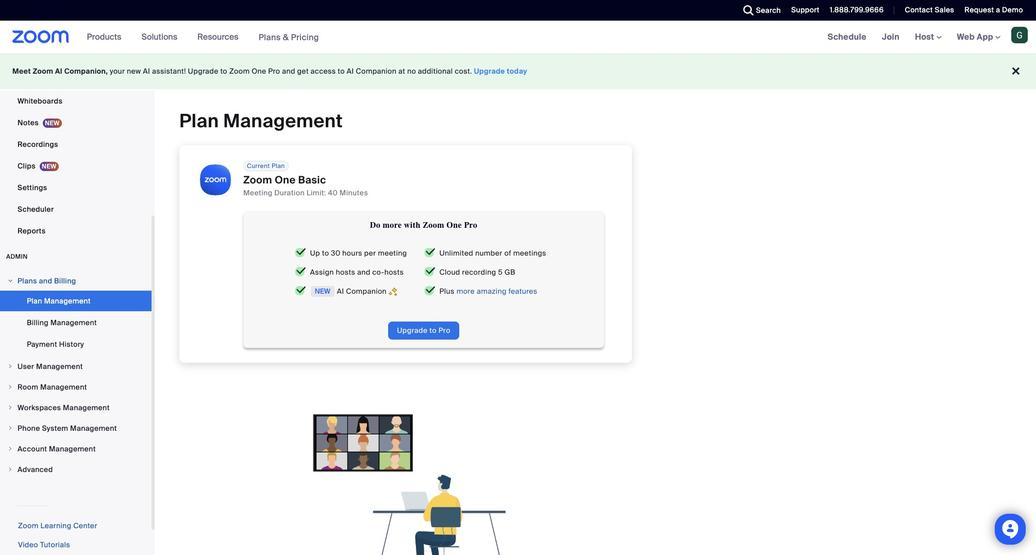 Task type: describe. For each thing, give the bounding box(es) containing it.
phone system management menu item
[[0, 419, 152, 438]]

learning
[[40, 521, 71, 531]]

number
[[476, 249, 503, 258]]

request
[[965, 5, 995, 14]]

1.888.799.9666
[[830, 5, 884, 14]]

plans for plans & pricing
[[259, 32, 281, 43]]

meet zoom ai companion, your new ai assistant! upgrade to zoom one pro and get access to ai companion at no additional cost. upgrade today
[[12, 67, 528, 76]]

reports
[[18, 226, 46, 236]]

resources button
[[198, 21, 243, 54]]

solutions
[[142, 31, 177, 42]]

clips
[[18, 161, 36, 171]]

of
[[505, 249, 512, 258]]

one inside meet zoom ai companion, footer
[[252, 67, 266, 76]]

duration
[[274, 188, 305, 198]]

cloud
[[440, 268, 460, 277]]

ai right new
[[143, 67, 150, 76]]

do more with zoom one pro
[[370, 221, 478, 230]]

request a demo
[[965, 5, 1024, 14]]

product information navigation
[[79, 21, 327, 54]]

ai left companion,
[[55, 67, 62, 76]]

management down 'phone system management' menu item
[[49, 445, 96, 454]]

recordings link
[[0, 134, 152, 155]]

plan inside menu
[[27, 297, 42, 306]]

web app
[[958, 31, 994, 42]]

zoom inside side navigation navigation
[[18, 521, 39, 531]]

solutions button
[[142, 21, 182, 54]]

right image for phone system management
[[7, 426, 13, 432]]

tutorials
[[40, 541, 70, 550]]

right image for workspaces management
[[7, 405, 13, 411]]

check_boxesicon image for cloud
[[424, 267, 436, 277]]

more for with
[[383, 221, 402, 230]]

current
[[247, 162, 270, 170]]

demo
[[1003, 5, 1024, 14]]

system
[[42, 424, 68, 433]]

search
[[757, 6, 781, 15]]

phone system management
[[18, 424, 117, 433]]

management up room management
[[36, 362, 83, 371]]

clips link
[[0, 156, 152, 176]]

zoom right meet
[[33, 67, 53, 76]]

zoom logo image
[[12, 30, 69, 43]]

management up account management menu item
[[70, 424, 117, 433]]

management up workspaces management
[[40, 383, 87, 392]]

room management
[[18, 383, 87, 392]]

to inside button
[[430, 326, 437, 335]]

check_boxesicon image for unlimited
[[424, 248, 436, 258]]

ai right access in the left top of the page
[[347, 67, 354, 76]]

amazing
[[477, 287, 507, 296]]

settings link
[[0, 177, 152, 198]]

additional
[[418, 67, 453, 76]]

ai right new tag2icon
[[337, 287, 344, 296]]

0 vertical spatial plan management
[[179, 109, 343, 133]]

limit:
[[307, 188, 326, 198]]

settings
[[18, 183, 47, 192]]

at
[[399, 67, 406, 76]]

side navigation navigation
[[0, 0, 155, 556]]

your
[[110, 67, 125, 76]]

plans and billing
[[18, 276, 76, 286]]

upgrade inside button
[[397, 326, 428, 335]]

one inside current plan zoom one basic meeting duration limit: 40 minutes
[[275, 173, 296, 187]]

support
[[792, 5, 820, 14]]

check_boxesicon image left plus
[[424, 286, 436, 296]]

cloud recording 5 gb
[[440, 268, 516, 277]]

check_boxesicon image for assign
[[295, 267, 306, 277]]

basic
[[298, 173, 326, 187]]

meet zoom ai companion, footer
[[0, 54, 1037, 89]]

2 horizontal spatial upgrade
[[474, 67, 505, 76]]

plan management inside plan management link
[[27, 297, 91, 306]]

plus
[[440, 287, 455, 296]]

upgrade to pro button
[[388, 322, 459, 340]]

room
[[18, 383, 38, 392]]

management up current
[[223, 109, 343, 133]]

meetings navigation
[[820, 21, 1037, 54]]

companion,
[[64, 67, 108, 76]]

meeting
[[243, 188, 273, 198]]

a
[[997, 5, 1001, 14]]

right image for user management
[[7, 364, 13, 370]]

recordings
[[18, 140, 58, 149]]

upgrade to pro
[[397, 326, 451, 335]]

30
[[331, 249, 341, 258]]

banner containing products
[[0, 21, 1037, 54]]

zoom down the resources dropdown button
[[229, 67, 250, 76]]

current plan zoom one basic meeting duration limit: 40 minutes
[[243, 162, 368, 198]]

zoom right with
[[423, 221, 445, 230]]

1 hosts from the left
[[336, 268, 355, 277]]

gb
[[505, 268, 516, 277]]

host
[[916, 31, 937, 42]]

new
[[127, 67, 141, 76]]

unlimited number of meetings
[[440, 249, 547, 258]]

workspaces
[[18, 403, 61, 413]]

user management menu item
[[0, 357, 152, 377]]

scheduler
[[18, 205, 54, 214]]

pricing
[[291, 32, 319, 43]]

billing inside 'link'
[[27, 318, 48, 328]]

pro inside upgrade to pro button
[[439, 326, 451, 335]]

notes
[[18, 118, 39, 127]]

5
[[498, 268, 503, 277]]

upgrade today link
[[474, 67, 528, 76]]

do
[[370, 221, 381, 230]]

assign hosts and co-hosts
[[310, 268, 404, 277]]

contact
[[905, 5, 933, 14]]

assign
[[310, 268, 334, 277]]

cost.
[[455, 67, 472, 76]]

1 vertical spatial companion
[[346, 287, 387, 296]]

video
[[18, 541, 38, 550]]

profile picture image
[[1012, 27, 1028, 43]]

join link
[[875, 21, 908, 54]]



Task type: locate. For each thing, give the bounding box(es) containing it.
and inside meet zoom ai companion, footer
[[282, 67, 295, 76]]

2 vertical spatial one
[[447, 221, 462, 230]]

today
[[507, 67, 528, 76]]

1 vertical spatial more
[[457, 287, 475, 296]]

&
[[283, 32, 289, 43]]

advanced menu item
[[0, 460, 152, 480]]

one left get
[[252, 67, 266, 76]]

1 vertical spatial plan
[[272, 162, 285, 170]]

payment history link
[[0, 334, 152, 355]]

1.888.799.9666 button
[[823, 0, 887, 21], [830, 5, 884, 14]]

room management menu item
[[0, 378, 152, 397]]

zoom oneicon image
[[200, 164, 231, 195]]

check_boxesicon image for up
[[295, 248, 306, 258]]

2 horizontal spatial plan
[[272, 162, 285, 170]]

history
[[59, 340, 84, 349]]

check_boxesicon image
[[295, 248, 306, 258], [424, 248, 436, 258], [295, 267, 306, 277], [424, 267, 436, 277], [295, 286, 306, 296], [424, 286, 436, 296]]

plan inside current plan zoom one basic meeting duration limit: 40 minutes
[[272, 162, 285, 170]]

assistant!
[[152, 67, 186, 76]]

more
[[383, 221, 402, 230], [457, 287, 475, 296]]

billing
[[54, 276, 76, 286], [27, 318, 48, 328]]

check_boxesicon image left up at top left
[[295, 248, 306, 258]]

check_boxesicon image left new tag2icon
[[295, 286, 306, 296]]

1 horizontal spatial plans
[[259, 32, 281, 43]]

right image left workspaces at the bottom left of page
[[7, 405, 13, 411]]

products
[[87, 31, 121, 42]]

companion down assign hosts and co-hosts
[[346, 287, 387, 296]]

features
[[509, 287, 538, 296]]

notes link
[[0, 112, 152, 133]]

2 right image from the top
[[7, 364, 13, 370]]

advanced
[[18, 465, 53, 475]]

host button
[[916, 31, 942, 42]]

pro down plus
[[439, 326, 451, 335]]

no
[[407, 67, 416, 76]]

one up unlimited
[[447, 221, 462, 230]]

contact sales
[[905, 5, 955, 14]]

1 right image from the top
[[7, 446, 13, 452]]

resources
[[198, 31, 239, 42]]

search button
[[736, 0, 784, 21]]

and left co-
[[357, 268, 371, 277]]

1 horizontal spatial one
[[275, 173, 296, 187]]

2 vertical spatial pro
[[439, 326, 451, 335]]

1 vertical spatial plans
[[18, 276, 37, 286]]

0 vertical spatial companion
[[356, 67, 397, 76]]

5 right image from the top
[[7, 426, 13, 432]]

companion
[[356, 67, 397, 76], [346, 287, 387, 296]]

join
[[883, 31, 900, 42]]

0 horizontal spatial upgrade
[[188, 67, 219, 76]]

plans & pricing
[[259, 32, 319, 43]]

support link
[[784, 0, 823, 21], [792, 5, 820, 14]]

app
[[977, 31, 994, 42]]

plans left "&"
[[259, 32, 281, 43]]

workspaces management
[[18, 403, 110, 413]]

1 horizontal spatial plan management
[[179, 109, 343, 133]]

right image left room
[[7, 384, 13, 390]]

hosts down meeting
[[385, 268, 404, 277]]

2 hosts from the left
[[385, 268, 404, 277]]

hosts down hours
[[336, 268, 355, 277]]

0 vertical spatial pro
[[268, 67, 280, 76]]

admin
[[6, 253, 28, 261]]

whiteboards link
[[0, 91, 152, 111]]

right image inside the room management menu item
[[7, 384, 13, 390]]

pro
[[268, 67, 280, 76], [464, 221, 478, 230], [439, 326, 451, 335]]

user management
[[18, 362, 83, 371]]

0 vertical spatial plan
[[179, 109, 219, 133]]

pro inside meet zoom ai companion, footer
[[268, 67, 280, 76]]

3 right image from the top
[[7, 384, 13, 390]]

ai
[[55, 67, 62, 76], [143, 67, 150, 76], [347, 67, 354, 76], [337, 287, 344, 296]]

user
[[18, 362, 34, 371]]

plans for plans and billing
[[18, 276, 37, 286]]

1 horizontal spatial upgrade
[[397, 326, 428, 335]]

1 vertical spatial plan management
[[27, 297, 91, 306]]

billing up payment at the left bottom
[[27, 318, 48, 328]]

co-
[[373, 268, 385, 277]]

account
[[18, 445, 47, 454]]

right image left "phone"
[[7, 426, 13, 432]]

recording
[[462, 268, 496, 277]]

payment
[[27, 340, 57, 349]]

1 horizontal spatial pro
[[439, 326, 451, 335]]

plans down the 'admin'
[[18, 276, 37, 286]]

0 horizontal spatial one
[[252, 67, 266, 76]]

admin menu menu
[[0, 271, 152, 481]]

1 horizontal spatial hosts
[[385, 268, 404, 277]]

billing management link
[[0, 313, 152, 333]]

management inside 'link'
[[50, 318, 97, 328]]

ai companion
[[337, 287, 387, 296]]

0 horizontal spatial billing
[[27, 318, 48, 328]]

billing management
[[27, 318, 97, 328]]

0 vertical spatial one
[[252, 67, 266, 76]]

0 vertical spatial plans
[[259, 32, 281, 43]]

management down plans and billing menu item
[[44, 297, 91, 306]]

minutes
[[340, 188, 368, 198]]

plans inside product information navigation
[[259, 32, 281, 43]]

4 right image from the top
[[7, 405, 13, 411]]

with
[[404, 221, 421, 230]]

get
[[297, 67, 309, 76]]

check_boxesicon image left unlimited
[[424, 248, 436, 258]]

1 horizontal spatial more
[[457, 287, 475, 296]]

upgrade
[[188, 67, 219, 76], [474, 67, 505, 76], [397, 326, 428, 335]]

zoom up 'meeting' on the top
[[243, 173, 272, 187]]

0 horizontal spatial more
[[383, 221, 402, 230]]

right image for account management
[[7, 446, 13, 452]]

40
[[328, 188, 338, 198]]

plans and billing menu item
[[0, 271, 152, 291]]

plan
[[179, 109, 219, 133], [272, 162, 285, 170], [27, 297, 42, 306]]

right image left user
[[7, 364, 13, 370]]

hours
[[343, 249, 362, 258]]

zoom inside current plan zoom one basic meeting duration limit: 40 minutes
[[243, 173, 272, 187]]

more amazing features link
[[457, 286, 538, 297]]

new tag2icon image
[[310, 286, 335, 297]]

personal menu menu
[[0, 0, 152, 242]]

right image inside user management menu item
[[7, 364, 13, 370]]

more right plus
[[457, 287, 475, 296]]

companion left at
[[356, 67, 397, 76]]

and inside menu item
[[39, 276, 52, 286]]

right image down the 'admin'
[[7, 278, 13, 284]]

phone
[[18, 424, 40, 433]]

account management menu item
[[0, 439, 152, 459]]

up to 30 hours per meeting
[[310, 249, 407, 258]]

more right the do
[[383, 221, 402, 230]]

plan management up billing management
[[27, 297, 91, 306]]

2 right image from the top
[[7, 467, 13, 473]]

pro left get
[[268, 67, 280, 76]]

0 horizontal spatial plan
[[27, 297, 42, 306]]

zoom learning center link
[[18, 521, 97, 531]]

zoom up video
[[18, 521, 39, 531]]

meetings
[[514, 249, 547, 258]]

1 vertical spatial billing
[[27, 318, 48, 328]]

meet
[[12, 67, 31, 76]]

one
[[252, 67, 266, 76], [275, 173, 296, 187], [447, 221, 462, 230]]

plus more amazing features
[[440, 287, 538, 296]]

1 right image from the top
[[7, 278, 13, 284]]

right image
[[7, 446, 13, 452], [7, 467, 13, 473]]

plans & pricing link
[[259, 32, 319, 43], [259, 32, 319, 43]]

2 horizontal spatial one
[[447, 221, 462, 230]]

right image for advanced
[[7, 467, 13, 473]]

0 horizontal spatial plans
[[18, 276, 37, 286]]

pro up unlimited
[[464, 221, 478, 230]]

products button
[[87, 21, 126, 54]]

0 horizontal spatial and
[[39, 276, 52, 286]]

check_boxesicon image left assign
[[295, 267, 306, 277]]

check_boxesicon image left cloud
[[424, 267, 436, 277]]

center
[[73, 521, 97, 531]]

and left get
[[282, 67, 295, 76]]

2 horizontal spatial and
[[357, 268, 371, 277]]

2 horizontal spatial pro
[[464, 221, 478, 230]]

1 horizontal spatial and
[[282, 67, 295, 76]]

zoom learning center
[[18, 521, 97, 531]]

2 vertical spatial plan
[[27, 297, 42, 306]]

right image inside advanced menu item
[[7, 467, 13, 473]]

0 horizontal spatial hosts
[[336, 268, 355, 277]]

1 vertical spatial one
[[275, 173, 296, 187]]

0 vertical spatial right image
[[7, 446, 13, 452]]

sales
[[935, 5, 955, 14]]

0 horizontal spatial pro
[[268, 67, 280, 76]]

video tutorials link
[[18, 541, 70, 550]]

plans and billing menu
[[0, 291, 152, 356]]

1 horizontal spatial plan
[[179, 109, 219, 133]]

right image inside 'phone system management' menu item
[[7, 426, 13, 432]]

right image inside plans and billing menu item
[[7, 278, 13, 284]]

1 vertical spatial right image
[[7, 467, 13, 473]]

schedule link
[[820, 21, 875, 54]]

schedule
[[828, 31, 867, 42]]

right image inside account management menu item
[[7, 446, 13, 452]]

management up 'phone system management' menu item
[[63, 403, 110, 413]]

one up duration
[[275, 173, 296, 187]]

right image for plans and billing
[[7, 278, 13, 284]]

web app button
[[958, 31, 1001, 42]]

management up history
[[50, 318, 97, 328]]

1 horizontal spatial billing
[[54, 276, 76, 286]]

0 vertical spatial billing
[[54, 276, 76, 286]]

plans inside menu item
[[18, 276, 37, 286]]

ai starsicon image
[[389, 286, 397, 297]]

reports link
[[0, 221, 152, 241]]

zoom
[[33, 67, 53, 76], [229, 67, 250, 76], [243, 173, 272, 187], [423, 221, 445, 230], [18, 521, 39, 531]]

banner
[[0, 21, 1037, 54]]

management
[[223, 109, 343, 133], [44, 297, 91, 306], [50, 318, 97, 328], [36, 362, 83, 371], [40, 383, 87, 392], [63, 403, 110, 413], [70, 424, 117, 433], [49, 445, 96, 454]]

meeting
[[378, 249, 407, 258]]

0 vertical spatial more
[[383, 221, 402, 230]]

right image left account
[[7, 446, 13, 452]]

plan management up current
[[179, 109, 343, 133]]

hosts
[[336, 268, 355, 277], [385, 268, 404, 277]]

1 vertical spatial pro
[[464, 221, 478, 230]]

right image left advanced
[[7, 467, 13, 473]]

companion inside footer
[[356, 67, 397, 76]]

more for amazing
[[457, 287, 475, 296]]

workspaces management menu item
[[0, 398, 152, 418]]

unlimited
[[440, 249, 474, 258]]

payment history
[[27, 340, 84, 349]]

right image
[[7, 278, 13, 284], [7, 364, 13, 370], [7, 384, 13, 390], [7, 405, 13, 411], [7, 426, 13, 432]]

video tutorials
[[18, 541, 70, 550]]

right image for room management
[[7, 384, 13, 390]]

0 horizontal spatial plan management
[[27, 297, 91, 306]]

billing inside menu item
[[54, 276, 76, 286]]

and up plan management link
[[39, 276, 52, 286]]

right image inside workspaces management menu item
[[7, 405, 13, 411]]

billing up plan management link
[[54, 276, 76, 286]]



Task type: vqa. For each thing, say whether or not it's contained in the screenshot.
Zoom Logo
yes



